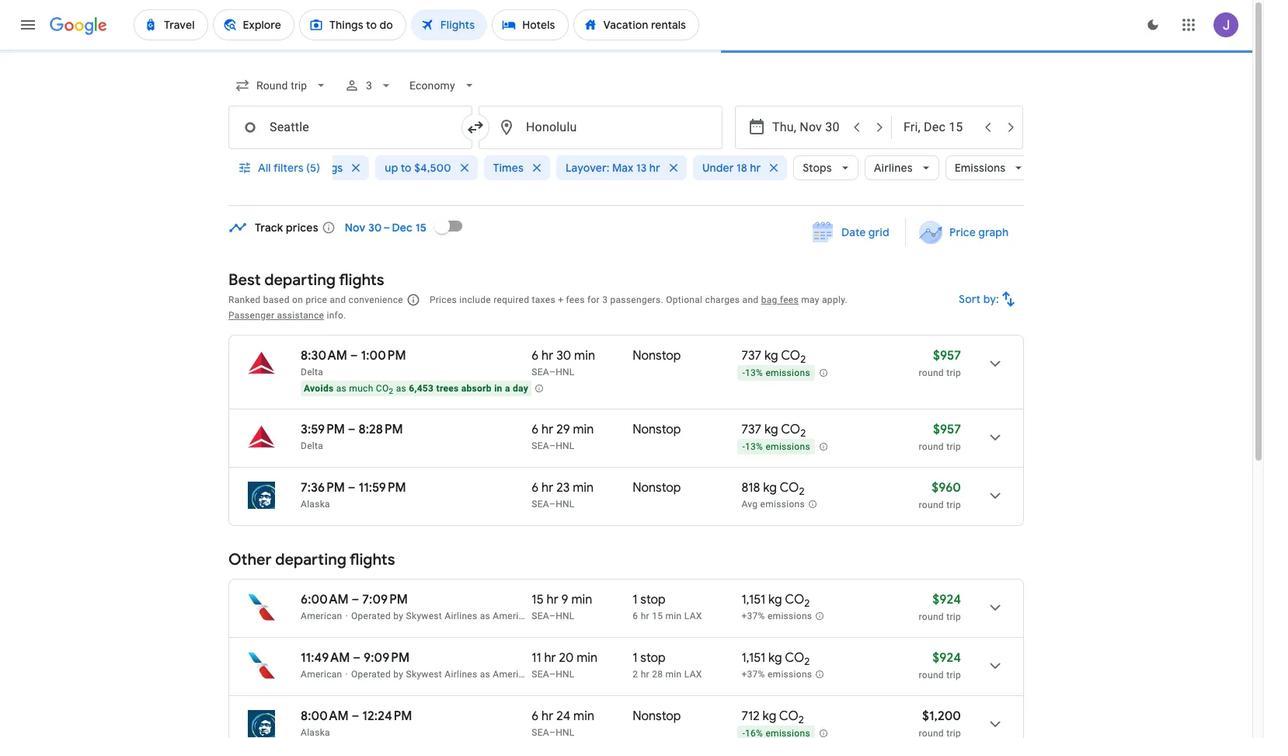 Task type: describe. For each thing, give the bounding box(es) containing it.
by:
[[984, 292, 1000, 306]]

co for 6 hr 30 min
[[781, 348, 801, 364]]

nonstop for 6 hr 24 min
[[633, 709, 681, 725]]

avg emissions
[[742, 499, 805, 510]]

957 US dollars text field
[[934, 422, 962, 438]]

2 fees from the left
[[780, 295, 799, 306]]

6 hr 30 min sea – hnl
[[532, 348, 595, 378]]

delta for 8:30 am
[[301, 367, 323, 378]]

for
[[588, 295, 600, 306]]

total duration 6 hr 24 min. element
[[532, 709, 633, 727]]

29
[[557, 422, 570, 438]]

and inside prices include required taxes + fees for 3 passengers. optional charges and bag fees may apply. passenger assistance
[[743, 295, 759, 306]]

2 inside 1 stop 2 hr 28 min lax
[[633, 669, 639, 680]]

24
[[557, 709, 571, 725]]

– left 7:09 pm text field at left
[[352, 592, 360, 608]]

1,151 kg co 2 for 11 hr 20 min
[[742, 651, 810, 669]]

total duration 15 hr 9 min. element
[[532, 592, 633, 610]]

Arrival time: 1:00 PM. text field
[[361, 348, 406, 364]]

hr inside 11 hr 20 min sea – hnl
[[545, 651, 556, 666]]

3:59 pm
[[301, 422, 345, 438]]

layover: max 13 hr
[[566, 161, 661, 175]]

sea for 15 hr 9 min
[[532, 611, 550, 622]]

– inside 11 hr 20 min sea – hnl
[[550, 669, 556, 680]]

sort
[[960, 292, 981, 306]]

11
[[532, 651, 542, 666]]

2 for 15 hr 9 min
[[805, 597, 810, 610]]

hnl for 29
[[556, 441, 575, 452]]

nonstop flight. element for 6 hr 24 min
[[633, 709, 681, 727]]

– left 9:09 pm text box
[[353, 651, 361, 666]]

$957 for 6 hr 29 min
[[934, 422, 962, 438]]

co for 6 hr 24 min
[[780, 709, 799, 725]]

up
[[385, 161, 398, 175]]

8:30 am – 1:00 pm delta
[[301, 348, 406, 378]]

delta for 3:59 pm
[[301, 441, 323, 452]]

nonstop for 6 hr 30 min
[[633, 348, 681, 364]]

1 and from the left
[[330, 295, 346, 306]]

6 hr 29 min sea – hnl
[[532, 422, 594, 452]]

Departure time: 3:59 PM. text field
[[301, 422, 345, 438]]

6 hr 23 min sea – hnl
[[532, 480, 594, 510]]

$960 round trip
[[919, 480, 962, 511]]

kg for 15 hr 9 min
[[769, 592, 783, 608]]

on
[[292, 295, 303, 306]]

assistance
[[277, 310, 324, 321]]

convenience
[[349, 295, 403, 306]]

13
[[636, 161, 647, 175]]

trees
[[437, 383, 459, 394]]

stop for 11 hr 20 min
[[641, 651, 666, 666]]

layover (1 of 1) is a 2 hr 28 min layover at los angeles international airport in los angeles. element
[[633, 669, 734, 681]]

8:00 am
[[301, 709, 349, 725]]

trip for 6 hr 23 min
[[947, 500, 962, 511]]

12:24 pm
[[363, 709, 412, 725]]

date grid button
[[802, 218, 902, 246]]

best departing flights
[[229, 271, 385, 290]]

leaves seattle-tacoma international airport at 8:00 am on thursday, november 30 and arrives at daniel k. inouye international airport at 12:24 pm on thursday, november 30. element
[[301, 709, 412, 725]]

leaves seattle-tacoma international airport at 6:00 am on thursday, november 30 and arrives at daniel k. inouye international airport at 7:09 pm on thursday, november 30. element
[[301, 592, 408, 608]]

prices include required taxes + fees for 3 passengers. optional charges and bag fees may apply. passenger assistance
[[229, 295, 848, 321]]

957 US dollars text field
[[934, 348, 962, 364]]

flight details. leaves seattle-tacoma international airport at 7:36 pm on thursday, november 30 and arrives at daniel k. inouye international airport at 11:59 pm on thursday, november 30. image
[[977, 477, 1015, 515]]

7:09 pm
[[363, 592, 408, 608]]

$960
[[932, 480, 962, 496]]

leaves seattle-tacoma international airport at 7:36 pm on thursday, november 30 and arrives at daniel k. inouye international airport at 11:59 pm on thursday, november 30. element
[[301, 480, 406, 496]]

hnl for 9
[[556, 611, 575, 622]]

loading results progress bar
[[0, 50, 1265, 53]]

Departure time: 7:36 PM. text field
[[301, 480, 345, 496]]

ranked based on price and convenience
[[229, 295, 403, 306]]

leaves seattle-tacoma international airport at 11:49 am on thursday, november 30 and arrives at daniel k. inouye international airport at 9:09 pm on thursday, november 30. element
[[301, 651, 410, 666]]

2 for 6 hr 24 min
[[799, 714, 805, 727]]

under 18 hr button
[[693, 149, 788, 187]]

7:36 pm – 11:59 pm alaska
[[301, 480, 406, 510]]

flight details. leaves seattle-tacoma international airport at 8:00 am on thursday, november 30 and arrives at daniel k. inouye international airport at 12:24 pm on thursday, november 30. image
[[977, 706, 1015, 739]]

nov
[[345, 221, 366, 235]]

eagle for 11
[[537, 669, 561, 680]]

+37% emissions for 11 hr 20 min
[[742, 670, 813, 680]]

sea for 6 hr 30 min
[[532, 367, 550, 378]]

lax for 11 hr 20 min
[[685, 669, 702, 680]]

$924 round trip for 11 hr 20 min
[[919, 651, 962, 681]]

28
[[652, 669, 663, 680]]

charges
[[706, 295, 740, 306]]

date
[[842, 225, 867, 239]]

trip for 11 hr 20 min
[[947, 670, 962, 681]]

8:00 am – 12:24 pm
[[301, 709, 412, 725]]

nov 30 – dec 15
[[345, 221, 427, 235]]

price
[[306, 295, 327, 306]]

passenger
[[229, 310, 275, 321]]

emissions for 6 hr 23 min
[[761, 499, 805, 510]]

18
[[737, 161, 748, 175]]

avoids
[[304, 383, 334, 394]]

trip for 6 hr 29 min
[[947, 442, 962, 452]]

9:09 pm
[[364, 651, 410, 666]]

2 bags
[[310, 161, 343, 175]]

airlines for 11 hr 20 min
[[445, 669, 478, 680]]

emissions button
[[946, 149, 1033, 187]]

hr right 13
[[650, 161, 661, 175]]

layover: max 13 hr button
[[557, 149, 687, 187]]

– right 8:00 am text box at the left bottom of the page
[[352, 709, 360, 725]]

6 for 6 hr 30 min
[[532, 348, 539, 364]]

round for 11 hr 20 min
[[919, 670, 945, 681]]

hr inside 6 hr 30 min sea – hnl
[[542, 348, 554, 364]]

924 US dollars text field
[[933, 651, 962, 666]]

11:59 pm
[[359, 480, 406, 496]]

818 kg co 2
[[742, 480, 805, 498]]

7:36 pm
[[301, 480, 345, 496]]

+37% for 11 hr 20 min
[[742, 670, 766, 680]]

hr inside 6 hr 29 min sea – hnl
[[542, 422, 554, 438]]

hr left 24
[[542, 709, 554, 725]]

min inside 1 stop 6 hr 15 min lax
[[666, 611, 682, 622]]

nonstop flight. element for 6 hr 23 min
[[633, 480, 681, 498]]

737 for 6 hr 30 min
[[742, 348, 762, 364]]

much
[[349, 383, 374, 394]]

in
[[495, 383, 503, 394]]

lax for 15 hr 9 min
[[685, 611, 702, 622]]

-13% emissions for 6 hr 29 min
[[743, 442, 811, 453]]

1 for 15 hr 9 min
[[633, 592, 638, 608]]

– inside 7:36 pm – 11:59 pm alaska
[[348, 480, 356, 496]]

– inside 8:30 am – 1:00 pm delta
[[351, 348, 358, 364]]

(5)
[[306, 161, 320, 175]]

8:28 pm
[[359, 422, 403, 438]]

Departure time: 8:00 AM. text field
[[301, 709, 349, 725]]

departing for other
[[275, 550, 347, 570]]

Departure time: 6:00 AM. text field
[[301, 592, 349, 608]]

Arrival time: 9:09 PM. text field
[[364, 651, 410, 666]]

flight details. leaves seattle-tacoma international airport at 8:30 am on thursday, november 30 and arrives at daniel k. inouye international airport at 1:00 pm on thursday, november 30. image
[[977, 345, 1015, 382]]

kg for 6 hr 30 min
[[765, 348, 779, 364]]

1 stop 6 hr 15 min lax
[[633, 592, 702, 622]]

1 fees from the left
[[566, 295, 585, 306]]

hr inside 15 hr 9 min sea – hnl
[[547, 592, 559, 608]]

prices
[[286, 221, 319, 235]]

all
[[258, 161, 271, 175]]

taxes
[[532, 295, 556, 306]]

737 kg co 2 for 6 hr 30 min
[[742, 348, 806, 366]]

alaska
[[301, 499, 330, 510]]

2 for 6 hr 30 min
[[801, 353, 806, 366]]

hr right 18
[[750, 161, 761, 175]]

times button
[[484, 149, 550, 187]]

graph
[[979, 225, 1009, 239]]

6 for 6 hr 23 min
[[532, 480, 539, 496]]

price
[[950, 225, 976, 239]]

9
[[562, 592, 569, 608]]

passengers.
[[611, 295, 664, 306]]

to
[[401, 161, 412, 175]]

- for 6 hr 29 min
[[743, 442, 746, 453]]

none search field containing all filters (5)
[[229, 67, 1033, 206]]

2 bags button
[[300, 149, 370, 187]]

stop for 15 hr 9 min
[[641, 592, 666, 608]]

flight details. leaves seattle-tacoma international airport at 6:00 am on thursday, november 30 and arrives at daniel k. inouye international airport at 7:09 pm on thursday, november 30. image
[[977, 589, 1015, 627]]

prices
[[430, 295, 457, 306]]

1 stop 2 hr 28 min lax
[[633, 651, 702, 680]]

1 stop flight. element for 11 hr 20 min
[[633, 651, 666, 669]]

required
[[494, 295, 530, 306]]

737 kg co 2 for 6 hr 29 min
[[742, 422, 806, 440]]

2 inside popup button
[[310, 161, 316, 175]]

712 kg co 2
[[742, 709, 805, 727]]

stops
[[803, 161, 832, 175]]

layover (1 of 1) is a 6 hr 15 min layover at los angeles international airport in los angeles. element
[[633, 610, 734, 623]]

flights for best departing flights
[[339, 271, 385, 290]]

flight details. leaves seattle-tacoma international airport at 3:59 pm on thursday, november 30 and arrives at daniel k. inouye international airport at 8:28 pm on thursday, november 30. image
[[977, 419, 1015, 456]]

Departure text field
[[773, 107, 844, 148]]

american up 11
[[493, 611, 535, 622]]

Departure time: 11:49 AM. text field
[[301, 651, 350, 666]]

nonstop flight. element for 6 hr 30 min
[[633, 348, 681, 366]]

include
[[460, 295, 491, 306]]

trip for 6 hr 30 min
[[947, 368, 962, 379]]

absorb
[[462, 383, 492, 394]]

sea for 11 hr 20 min
[[532, 669, 550, 680]]

apply.
[[823, 295, 848, 306]]

main menu image
[[19, 16, 37, 34]]

737 for 6 hr 29 min
[[742, 422, 762, 438]]

11 hr 20 min sea – hnl
[[532, 651, 598, 680]]

bags
[[318, 161, 343, 175]]

– inside 6 hr 23 min sea – hnl
[[550, 499, 556, 510]]

max
[[613, 161, 634, 175]]

hr inside 1 stop 6 hr 15 min lax
[[641, 611, 650, 622]]

15 inside 1 stop 6 hr 15 min lax
[[652, 611, 663, 622]]



Task type: locate. For each thing, give the bounding box(es) containing it.
trip down 924 us dollars text box
[[947, 612, 962, 623]]

hnl inside 15 hr 9 min sea – hnl
[[556, 611, 575, 622]]

1 up the layover (1 of 1) is a 2 hr 28 min layover at los angeles international airport in los angeles. element
[[633, 651, 638, 666]]

– right the departure time: 7:36 pm. text box
[[348, 480, 356, 496]]

+37% emissions for 15 hr 9 min
[[742, 611, 813, 622]]

13% for 6 hr 30 min
[[746, 368, 764, 379]]

2 1 from the top
[[633, 651, 638, 666]]

operated for 7:09 pm
[[351, 611, 391, 622]]

sea up 11
[[532, 611, 550, 622]]

min right the 28
[[666, 669, 682, 680]]

2 +37% emissions from the top
[[742, 670, 813, 680]]

min right 20
[[577, 651, 598, 666]]

hr right 11
[[545, 651, 556, 666]]

0 vertical spatial lax
[[685, 611, 702, 622]]

operated down 7:09 pm text field at left
[[351, 611, 391, 622]]

3 sea from the top
[[532, 499, 550, 510]]

total duration 6 hr 29 min. element
[[532, 422, 633, 440]]

min for 6 hr 29 min sea – hnl
[[573, 422, 594, 438]]

min for 11 hr 20 min sea – hnl
[[577, 651, 598, 666]]

1 737 from the top
[[742, 348, 762, 364]]

skywest for 9:09 pm
[[406, 669, 442, 680]]

and right price
[[330, 295, 346, 306]]

– inside 6 hr 29 min sea – hnl
[[550, 441, 556, 452]]

sea down 11
[[532, 669, 550, 680]]

960 US dollars text field
[[932, 480, 962, 496]]

0 vertical spatial +37% emissions
[[742, 611, 813, 622]]

13%
[[746, 368, 764, 379], [746, 442, 764, 453]]

sea down total duration 6 hr 29 min. element
[[532, 441, 550, 452]]

1 vertical spatial delta
[[301, 441, 323, 452]]

6:00 am
[[301, 592, 349, 608]]

1 inside 1 stop 2 hr 28 min lax
[[633, 651, 638, 666]]

lax inside 1 stop 2 hr 28 min lax
[[685, 669, 702, 680]]

nonstop flight. element for 6 hr 29 min
[[633, 422, 681, 440]]

1 vertical spatial +37% emissions
[[742, 670, 813, 680]]

round down $924 text field
[[919, 670, 945, 681]]

$924 round trip for 15 hr 9 min
[[919, 592, 962, 623]]

min inside 6 hr 30 min sea – hnl
[[575, 348, 595, 364]]

2 1,151 from the top
[[742, 651, 766, 666]]

– down total duration 15 hr 9 min. element
[[550, 611, 556, 622]]

0 vertical spatial by
[[394, 611, 404, 622]]

1 vertical spatial 1 stop flight. element
[[633, 651, 666, 669]]

round
[[919, 368, 945, 379], [919, 442, 945, 452], [919, 500, 945, 511], [919, 612, 945, 623], [919, 670, 945, 681]]

flight details. leaves seattle-tacoma international airport at 11:49 am on thursday, november 30 and arrives at daniel k. inouye international airport at 9:09 pm on thursday, november 30. image
[[977, 648, 1015, 685]]

None field
[[229, 72, 335, 100], [404, 72, 484, 100], [229, 72, 335, 100], [404, 72, 484, 100]]

learn more about ranking image
[[406, 293, 420, 307]]

1 vertical spatial -
[[743, 442, 746, 453]]

eagle down total duration 15 hr 9 min. element
[[537, 611, 561, 622]]

round down 960 us dollars text field
[[919, 500, 945, 511]]

0 horizontal spatial fees
[[566, 295, 585, 306]]

–
[[351, 348, 358, 364], [550, 367, 556, 378], [348, 422, 356, 438], [550, 441, 556, 452], [348, 480, 356, 496], [550, 499, 556, 510], [352, 592, 360, 608], [550, 611, 556, 622], [353, 651, 361, 666], [550, 669, 556, 680], [352, 709, 360, 725]]

2 vertical spatial airlines
[[445, 669, 478, 680]]

sea for 6 hr 23 min
[[532, 499, 550, 510]]

0 vertical spatial 15
[[416, 221, 427, 235]]

6 inside 6 hr 30 min sea – hnl
[[532, 348, 539, 364]]

total duration 6 hr 30 min. element
[[532, 348, 633, 366]]

712
[[742, 709, 760, 725]]

operated
[[351, 611, 391, 622], [351, 669, 391, 680]]

$4,500
[[414, 161, 451, 175]]

eagle for 15
[[537, 611, 561, 622]]

round for 6 hr 29 min
[[919, 442, 945, 452]]

6 left 24
[[532, 709, 539, 725]]

$924 round trip up $924 text field
[[919, 592, 962, 623]]

1 for 11 hr 20 min
[[633, 651, 638, 666]]

all filters (5)
[[258, 161, 320, 175]]

1 vertical spatial 15
[[532, 592, 544, 608]]

2 round from the top
[[919, 442, 945, 452]]

-13% emissions down "bag fees" button
[[743, 368, 811, 379]]

-13% emissions up 818 kg co 2
[[743, 442, 811, 453]]

0 horizontal spatial and
[[330, 295, 346, 306]]

$957 left "flight details. leaves seattle-tacoma international airport at 3:59 pm on thursday, november 30 and arrives at daniel k. inouye international airport at 8:28 pm on thursday, november 30." image
[[934, 422, 962, 438]]

all filters (5) button
[[229, 149, 333, 187]]

stop up layover (1 of 1) is a 6 hr 15 min layover at los angeles international airport in los angeles. element
[[641, 592, 666, 608]]

bag fees button
[[762, 295, 799, 306]]

round down $957 text field
[[919, 442, 945, 452]]

kg inside 712 kg co 2
[[763, 709, 777, 725]]

1 vertical spatial 737 kg co 2
[[742, 422, 806, 440]]

1 vertical spatial departing
[[275, 550, 347, 570]]

hr inside 6 hr 23 min sea – hnl
[[542, 480, 554, 496]]

co for 11 hr 20 min
[[785, 651, 805, 666]]

min for 15 hr 9 min sea – hnl
[[572, 592, 593, 608]]

1 horizontal spatial fees
[[780, 295, 799, 306]]

-13% emissions
[[743, 368, 811, 379], [743, 442, 811, 453]]

0 vertical spatial -13% emissions
[[743, 368, 811, 379]]

15 left the 9
[[532, 592, 544, 608]]

ranked
[[229, 295, 261, 306]]

1 horizontal spatial 15
[[532, 592, 544, 608]]

Arrival time: 11:59 PM. text field
[[359, 480, 406, 496]]

min inside total duration 6 hr 24 min. element
[[574, 709, 595, 725]]

1 $924 round trip from the top
[[919, 592, 962, 623]]

2 sea from the top
[[532, 441, 550, 452]]

1 stop flight. element up the 28
[[633, 651, 666, 669]]

2
[[310, 161, 316, 175], [801, 353, 806, 366], [389, 387, 394, 396], [801, 427, 806, 440], [799, 485, 805, 498], [805, 597, 810, 610], [805, 656, 810, 669], [633, 669, 639, 680], [799, 714, 805, 727]]

2 737 kg co 2 from the top
[[742, 422, 806, 440]]

1 $957 from the top
[[934, 348, 962, 364]]

Arrival time: 7:09 PM. text field
[[363, 592, 408, 608]]

sort by: button
[[953, 281, 1025, 318]]

737 down the bag
[[742, 348, 762, 364]]

1,151 for 15 hr 9 min
[[742, 592, 766, 608]]

hnl down "23"
[[556, 499, 575, 510]]

$924 left "flight details. leaves seattle-tacoma international airport at 6:00 am on thursday, november 30 and arrives at daniel k. inouye international airport at 7:09 pm on thursday, november 30." icon
[[933, 592, 962, 608]]

avoids as much co2 as 6453 trees absorb in a day. learn more about this calculation. image
[[535, 384, 544, 393]]

3 inside prices include required taxes + fees for 3 passengers. optional charges and bag fees may apply. passenger assistance
[[603, 295, 608, 306]]

1 lax from the top
[[685, 611, 702, 622]]

fees right the bag
[[780, 295, 799, 306]]

kg for 11 hr 20 min
[[769, 651, 783, 666]]

flights for other departing flights
[[350, 550, 395, 570]]

6 inside 6 hr 23 min sea – hnl
[[532, 480, 539, 496]]

6 for 6 hr 29 min
[[532, 422, 539, 438]]

hr left 29
[[542, 422, 554, 438]]

2 nonstop flight. element from the top
[[633, 422, 681, 440]]

2 $957 round trip from the top
[[919, 422, 962, 452]]

trip inside $960 round trip
[[947, 500, 962, 511]]

1 1,151 kg co 2 from the top
[[742, 592, 810, 610]]

1 vertical spatial 13%
[[746, 442, 764, 453]]

flights
[[339, 271, 385, 290], [350, 550, 395, 570]]

lax
[[685, 611, 702, 622], [685, 669, 702, 680]]

min right 29
[[573, 422, 594, 438]]

0 vertical spatial $924
[[933, 592, 962, 608]]

2 vertical spatial 15
[[652, 611, 663, 622]]

2 horizontal spatial 15
[[652, 611, 663, 622]]

2 for 6 hr 23 min
[[799, 485, 805, 498]]

delta up avoids
[[301, 367, 323, 378]]

up to $4,500
[[385, 161, 451, 175]]

- for 6 hr 30 min
[[743, 368, 746, 379]]

1 vertical spatial $957 round trip
[[919, 422, 962, 452]]

other departing flights
[[229, 550, 395, 570]]

co
[[781, 348, 801, 364], [376, 383, 389, 394], [781, 422, 801, 438], [780, 480, 799, 496], [785, 592, 805, 608], [785, 651, 805, 666], [780, 709, 799, 725]]

1 vertical spatial $924
[[933, 651, 962, 666]]

– down total duration 6 hr 29 min. element
[[550, 441, 556, 452]]

nonstop for 6 hr 23 min
[[633, 480, 681, 496]]

2 1,151 kg co 2 from the top
[[742, 651, 810, 669]]

4 nonstop flight. element from the top
[[633, 709, 681, 727]]

sea inside 6 hr 23 min sea – hnl
[[532, 499, 550, 510]]

1 vertical spatial stop
[[641, 651, 666, 666]]

by for 9:09 pm
[[394, 669, 404, 680]]

skywest
[[406, 611, 442, 622], [406, 669, 442, 680]]

trip down $957 text field
[[947, 442, 962, 452]]

by for 7:09 pm
[[394, 611, 404, 622]]

1 nonstop flight. element from the top
[[633, 348, 681, 366]]

0 vertical spatial flights
[[339, 271, 385, 290]]

Departure time: 8:30 AM. text field
[[301, 348, 348, 364]]

sea inside 6 hr 30 min sea – hnl
[[532, 367, 550, 378]]

15
[[416, 221, 427, 235], [532, 592, 544, 608], [652, 611, 663, 622]]

2 - from the top
[[743, 442, 746, 453]]

1 operated from the top
[[351, 611, 391, 622]]

hnl inside 6 hr 29 min sea – hnl
[[556, 441, 575, 452]]

5 trip from the top
[[947, 670, 962, 681]]

operated by skywest airlines as american eagle for 9:09 pm
[[351, 669, 561, 680]]

as
[[336, 383, 347, 394], [396, 383, 407, 394], [480, 611, 491, 622], [480, 669, 491, 680]]

hr left the 9
[[547, 592, 559, 608]]

by down 9:09 pm text box
[[394, 669, 404, 680]]

departing up 'on'
[[265, 271, 336, 290]]

4 trip from the top
[[947, 612, 962, 623]]

1 by from the top
[[394, 611, 404, 622]]

american down 11:49 am
[[301, 669, 342, 680]]

operated by skywest airlines as american eagle down 9:09 pm at bottom
[[351, 669, 561, 680]]

delta inside 3:59 pm – 8:28 pm delta
[[301, 441, 323, 452]]

15 inside 15 hr 9 min sea – hnl
[[532, 592, 544, 608]]

1 vertical spatial $924 round trip
[[919, 651, 962, 681]]

kg
[[765, 348, 779, 364], [765, 422, 779, 438], [764, 480, 777, 496], [769, 592, 783, 608], [769, 651, 783, 666], [763, 709, 777, 725]]

1 1,151 from the top
[[742, 592, 766, 608]]

1 vertical spatial operated by skywest airlines as american eagle
[[351, 669, 561, 680]]

2 operated by skywest airlines as american eagle from the top
[[351, 669, 561, 680]]

hr left "30"
[[542, 348, 554, 364]]

min inside 6 hr 23 min sea – hnl
[[573, 480, 594, 496]]

airlines button
[[865, 149, 940, 187]]

6 left "30"
[[532, 348, 539, 364]]

based
[[263, 295, 290, 306]]

co inside 818 kg co 2
[[780, 480, 799, 496]]

– inside 15 hr 9 min sea – hnl
[[550, 611, 556, 622]]

1 +37% emissions from the top
[[742, 611, 813, 622]]

delta down the 3:59 pm
[[301, 441, 323, 452]]

stop up the 28
[[641, 651, 666, 666]]

up to $4,500 button
[[376, 149, 478, 187]]

– down total duration 6 hr 23 min. element
[[550, 499, 556, 510]]

grid
[[869, 225, 890, 239]]

1 vertical spatial 1,151 kg co 2
[[742, 651, 810, 669]]

1 nonstop from the top
[[633, 348, 681, 364]]

1 -13% emissions from the top
[[743, 368, 811, 379]]

skywest for 7:09 pm
[[406, 611, 442, 622]]

round for 15 hr 9 min
[[919, 612, 945, 623]]

5 hnl from the top
[[556, 669, 575, 680]]

2 eagle from the top
[[537, 669, 561, 680]]

0 vertical spatial $957 round trip
[[919, 348, 962, 379]]

airlines for 15 hr 9 min
[[445, 611, 478, 622]]

hnl inside 6 hr 30 min sea – hnl
[[556, 367, 575, 378]]

$924 for 15 hr 9 min
[[933, 592, 962, 608]]

8:30 am
[[301, 348, 348, 364]]

0 vertical spatial $957
[[934, 348, 962, 364]]

3 hnl from the top
[[556, 499, 575, 510]]

0 vertical spatial 737
[[742, 348, 762, 364]]

$957 left "flight details. leaves seattle-tacoma international airport at 8:30 am on thursday, november 30 and arrives at daniel k. inouye international airport at 1:00 pm on thursday, november 30." icon at the right of the page
[[934, 348, 962, 364]]

1 trip from the top
[[947, 368, 962, 379]]

2 1 stop flight. element from the top
[[633, 651, 666, 669]]

layover:
[[566, 161, 610, 175]]

hnl for 23
[[556, 499, 575, 510]]

None text field
[[229, 106, 473, 149], [479, 106, 723, 149], [229, 106, 473, 149], [479, 106, 723, 149]]

find the best price region
[[229, 208, 1025, 259]]

2 nonstop from the top
[[633, 422, 681, 438]]

3 round from the top
[[919, 500, 945, 511]]

hr up 1 stop 2 hr 28 min lax
[[641, 611, 650, 622]]

1 vertical spatial 3
[[603, 295, 608, 306]]

0 vertical spatial skywest
[[406, 611, 442, 622]]

+37% right layover (1 of 1) is a 6 hr 15 min layover at los angeles international airport in los angeles. element
[[742, 611, 766, 622]]

2 trip from the top
[[947, 442, 962, 452]]

passenger assistance button
[[229, 310, 324, 321]]

hnl down "30"
[[556, 367, 575, 378]]

1 vertical spatial -13% emissions
[[743, 442, 811, 453]]

-
[[743, 368, 746, 379], [743, 442, 746, 453]]

1 vertical spatial operated
[[351, 669, 391, 680]]

2 737 from the top
[[742, 422, 762, 438]]

hnl inside 11 hr 20 min sea – hnl
[[556, 669, 575, 680]]

round down 924 us dollars text box
[[919, 612, 945, 623]]

total duration 6 hr 23 min. element
[[532, 480, 633, 498]]

1 vertical spatial 737
[[742, 422, 762, 438]]

3:59 pm – 8:28 pm delta
[[301, 422, 403, 452]]

13% up 818
[[746, 442, 764, 453]]

kg for 6 hr 29 min
[[765, 422, 779, 438]]

737
[[742, 348, 762, 364], [742, 422, 762, 438]]

1 sea from the top
[[532, 367, 550, 378]]

0 vertical spatial -
[[743, 368, 746, 379]]

leaves seattle-tacoma international airport at 8:30 am on thursday, november 30 and arrives at daniel k. inouye international airport at 1:00 pm on thursday, november 30. element
[[301, 348, 406, 364]]

4 sea from the top
[[532, 611, 550, 622]]

+37% for 15 hr 9 min
[[742, 611, 766, 622]]

operated down 9:09 pm at bottom
[[351, 669, 391, 680]]

min right "23"
[[573, 480, 594, 496]]

co for 6 hr 29 min
[[781, 422, 801, 438]]

1 horizontal spatial 3
[[603, 295, 608, 306]]

stops button
[[794, 149, 859, 187]]

+
[[558, 295, 564, 306]]

a
[[505, 383, 511, 394]]

0 vertical spatial operated by skywest airlines as american eagle
[[351, 611, 561, 622]]

4 round from the top
[[919, 612, 945, 623]]

0 vertical spatial 737 kg co 2
[[742, 348, 806, 366]]

-13% emissions for 6 hr 30 min
[[743, 368, 811, 379]]

co inside avoids as much co 2 as 6,453 trees absorb in a day
[[376, 383, 389, 394]]

1 vertical spatial skywest
[[406, 669, 442, 680]]

1 up layover (1 of 1) is a 6 hr 15 min layover at los angeles international airport in los angeles. element
[[633, 592, 638, 608]]

main content
[[229, 208, 1025, 739]]

min right the 9
[[572, 592, 593, 608]]

– down total duration 6 hr 30 min. element
[[550, 367, 556, 378]]

min inside 6 hr 29 min sea – hnl
[[573, 422, 594, 438]]

airlines inside popup button
[[874, 161, 913, 175]]

1 vertical spatial by
[[394, 669, 404, 680]]

11:49 am
[[301, 651, 350, 666]]

2 inside 712 kg co 2
[[799, 714, 805, 727]]

times
[[493, 161, 524, 175]]

operated for 9:09 pm
[[351, 669, 391, 680]]

and left the bag
[[743, 295, 759, 306]]

round down 957 us dollars text field
[[919, 368, 945, 379]]

nonstop
[[633, 348, 681, 364], [633, 422, 681, 438], [633, 480, 681, 496], [633, 709, 681, 725]]

emissions for 11 hr 20 min
[[768, 670, 813, 680]]

by
[[394, 611, 404, 622], [394, 669, 404, 680]]

min inside 15 hr 9 min sea – hnl
[[572, 592, 593, 608]]

stop inside 1 stop 6 hr 15 min lax
[[641, 592, 666, 608]]

change appearance image
[[1135, 6, 1172, 44]]

hr inside 1 stop 2 hr 28 min lax
[[641, 669, 650, 680]]

$924 for 11 hr 20 min
[[933, 651, 962, 666]]

lax inside 1 stop 6 hr 15 min lax
[[685, 611, 702, 622]]

1 vertical spatial airlines
[[445, 611, 478, 622]]

operated by skywest airlines as american eagle down 7:09 pm text field at left
[[351, 611, 561, 622]]

6 down total duration 15 hr 9 min. element
[[633, 611, 639, 622]]

0 vertical spatial airlines
[[874, 161, 913, 175]]

min inside 1 stop 2 hr 28 min lax
[[666, 669, 682, 680]]

avoids as much co 2 as 6,453 trees absorb in a day
[[304, 383, 529, 396]]

emissions
[[955, 161, 1006, 175]]

1 $957 round trip from the top
[[919, 348, 962, 379]]

$957 round trip
[[919, 348, 962, 379], [919, 422, 962, 452]]

1200 US dollars text field
[[923, 709, 962, 725]]

min
[[575, 348, 595, 364], [573, 422, 594, 438], [573, 480, 594, 496], [572, 592, 593, 608], [666, 611, 682, 622], [577, 651, 598, 666], [666, 669, 682, 680], [574, 709, 595, 725]]

2 and from the left
[[743, 295, 759, 306]]

lax up 1 stop 2 hr 28 min lax
[[685, 611, 702, 622]]

4 nonstop from the top
[[633, 709, 681, 725]]

trip down 957 us dollars text field
[[947, 368, 962, 379]]

6 left 29
[[532, 422, 539, 438]]

924 US dollars text field
[[933, 592, 962, 608]]

co for 15 hr 9 min
[[785, 592, 805, 608]]

$957 round trip left "flight details. leaves seattle-tacoma international airport at 8:30 am on thursday, november 30 and arrives at daniel k. inouye international airport at 1:00 pm on thursday, november 30." icon at the right of the page
[[919, 348, 962, 379]]

None search field
[[229, 67, 1033, 206]]

nonstop flight. element
[[633, 348, 681, 366], [633, 422, 681, 440], [633, 480, 681, 498], [633, 709, 681, 727]]

min for 6 hr 30 min sea – hnl
[[575, 348, 595, 364]]

sea inside 15 hr 9 min sea – hnl
[[532, 611, 550, 622]]

sea down total duration 6 hr 23 min. element
[[532, 499, 550, 510]]

1 vertical spatial $957
[[934, 422, 962, 438]]

round inside $960 round trip
[[919, 500, 945, 511]]

0 vertical spatial eagle
[[537, 611, 561, 622]]

filters
[[274, 161, 304, 175]]

1 horizontal spatial and
[[743, 295, 759, 306]]

american down 6:00 am
[[301, 611, 342, 622]]

0 vertical spatial $924 round trip
[[919, 592, 962, 623]]

hnl for 20
[[556, 669, 575, 680]]

min inside 11 hr 20 min sea – hnl
[[577, 651, 598, 666]]

6 left "23"
[[532, 480, 539, 496]]

2 for 11 hr 20 min
[[805, 656, 810, 669]]

1 vertical spatial 1,151
[[742, 651, 766, 666]]

3 trip from the top
[[947, 500, 962, 511]]

swap origin and destination. image
[[466, 118, 485, 137]]

2 13% from the top
[[746, 442, 764, 453]]

$957 round trip up 960 us dollars text field
[[919, 422, 962, 452]]

0 vertical spatial 3
[[366, 79, 373, 92]]

– inside 3:59 pm – 8:28 pm delta
[[348, 422, 356, 438]]

3 inside popup button
[[366, 79, 373, 92]]

0 horizontal spatial 15
[[416, 221, 427, 235]]

6 hr 24 min
[[532, 709, 595, 725]]

1 vertical spatial +37%
[[742, 670, 766, 680]]

day
[[513, 383, 529, 394]]

trip for 15 hr 9 min
[[947, 612, 962, 623]]

hnl down the 9
[[556, 611, 575, 622]]

min right 24
[[574, 709, 595, 725]]

fees right +
[[566, 295, 585, 306]]

hnl inside 6 hr 23 min sea – hnl
[[556, 499, 575, 510]]

1 vertical spatial 1
[[633, 651, 638, 666]]

0 vertical spatial 1
[[633, 592, 638, 608]]

$957 round trip for 6 hr 29 min
[[919, 422, 962, 452]]

airlines
[[874, 161, 913, 175], [445, 611, 478, 622], [445, 669, 478, 680]]

0 vertical spatial operated
[[351, 611, 391, 622]]

departing up the 6:00 am 'text field'
[[275, 550, 347, 570]]

min for 6 hr 24 min
[[574, 709, 595, 725]]

– inside 6 hr 30 min sea – hnl
[[550, 367, 556, 378]]

total duration 11 hr 20 min. element
[[532, 651, 633, 669]]

23
[[557, 480, 570, 496]]

13% down the bag
[[746, 368, 764, 379]]

1
[[633, 592, 638, 608], [633, 651, 638, 666]]

2 hnl from the top
[[556, 441, 575, 452]]

stop inside 1 stop 2 hr 28 min lax
[[641, 651, 666, 666]]

5 round from the top
[[919, 670, 945, 681]]

1 delta from the top
[[301, 367, 323, 378]]

2 $924 from the top
[[933, 651, 962, 666]]

15 hr 9 min sea – hnl
[[532, 592, 593, 622]]

eagle down 11
[[537, 669, 561, 680]]

min up 1 stop 2 hr 28 min lax
[[666, 611, 682, 622]]

$957 for 6 hr 30 min
[[934, 348, 962, 364]]

0 vertical spatial departing
[[265, 271, 336, 290]]

2 by from the top
[[394, 669, 404, 680]]

hnl down 29
[[556, 441, 575, 452]]

skywest down 9:09 pm text box
[[406, 669, 442, 680]]

0 vertical spatial 1 stop flight. element
[[633, 592, 666, 610]]

hr left "23"
[[542, 480, 554, 496]]

1 round from the top
[[919, 368, 945, 379]]

6,453
[[409, 383, 434, 394]]

Return text field
[[904, 107, 976, 148]]

$924 left flight details. leaves seattle-tacoma international airport at 11:49 am on thursday, november 30 and arrives at daniel k. inouye international airport at 9:09 pm on thursday, november 30. icon
[[933, 651, 962, 666]]

round for 6 hr 30 min
[[919, 368, 945, 379]]

0 vertical spatial stop
[[641, 592, 666, 608]]

1 stop flight. element for 15 hr 9 min
[[633, 592, 666, 610]]

1 13% from the top
[[746, 368, 764, 379]]

1:00 pm
[[361, 348, 406, 364]]

2 inside avoids as much co 2 as 6,453 trees absorb in a day
[[389, 387, 394, 396]]

1,151 kg co 2 for 15 hr 9 min
[[742, 592, 810, 610]]

1,151 kg co 2
[[742, 592, 810, 610], [742, 651, 810, 669]]

sort by:
[[960, 292, 1000, 306]]

737 up 818
[[742, 422, 762, 438]]

by down 7:09 pm text field at left
[[394, 611, 404, 622]]

delta inside 8:30 am – 1:00 pm delta
[[301, 367, 323, 378]]

american down 11
[[493, 669, 535, 680]]

sea inside 11 hr 20 min sea – hnl
[[532, 669, 550, 680]]

1,151 for 11 hr 20 min
[[742, 651, 766, 666]]

30 – dec
[[368, 221, 413, 235]]

15 inside find the best price "region"
[[416, 221, 427, 235]]

0 vertical spatial +37%
[[742, 611, 766, 622]]

sea up avoids as much co2 as 6453 trees absorb in a day. learn more about this calculation. image
[[532, 367, 550, 378]]

6 inside 1 stop 6 hr 15 min lax
[[633, 611, 639, 622]]

kg for 6 hr 23 min
[[764, 480, 777, 496]]

2 $957 from the top
[[934, 422, 962, 438]]

emissions
[[766, 368, 811, 379], [766, 442, 811, 453], [761, 499, 805, 510], [768, 611, 813, 622], [768, 670, 813, 680]]

0 vertical spatial 13%
[[746, 368, 764, 379]]

operated by skywest airlines as american eagle for 7:09 pm
[[351, 611, 561, 622]]

1 skywest from the top
[[406, 611, 442, 622]]

$1,200
[[923, 709, 962, 725]]

1 vertical spatial eagle
[[537, 669, 561, 680]]

5 sea from the top
[[532, 669, 550, 680]]

0 horizontal spatial 3
[[366, 79, 373, 92]]

emissions for 15 hr 9 min
[[768, 611, 813, 622]]

co inside 712 kg co 2
[[780, 709, 799, 725]]

3 nonstop flight. element from the top
[[633, 480, 681, 498]]

Arrival time: 8:28 PM. text field
[[359, 422, 403, 438]]

1 operated by skywest airlines as american eagle from the top
[[351, 611, 561, 622]]

1 stop flight. element up 1 stop 2 hr 28 min lax
[[633, 592, 666, 610]]

737 kg co 2 down the bag
[[742, 348, 806, 366]]

– down total duration 11 hr 20 min. element
[[550, 669, 556, 680]]

737 kg co 2
[[742, 348, 806, 366], [742, 422, 806, 440]]

main content containing best departing flights
[[229, 208, 1025, 739]]

2 +37% from the top
[[742, 670, 766, 680]]

1 $924 from the top
[[933, 592, 962, 608]]

1 737 kg co 2 from the top
[[742, 348, 806, 366]]

$957 round trip for 6 hr 30 min
[[919, 348, 962, 379]]

818
[[742, 480, 761, 496]]

delta
[[301, 367, 323, 378], [301, 441, 323, 452]]

kg for 6 hr 24 min
[[763, 709, 777, 725]]

min for 6 hr 23 min sea – hnl
[[573, 480, 594, 496]]

1 +37% from the top
[[742, 611, 766, 622]]

2 delta from the top
[[301, 441, 323, 452]]

2 for 6 hr 29 min
[[801, 427, 806, 440]]

sea inside 6 hr 29 min sea – hnl
[[532, 441, 550, 452]]

1 eagle from the top
[[537, 611, 561, 622]]

other
[[229, 550, 272, 570]]

4 hnl from the top
[[556, 611, 575, 622]]

Arrival time: 12:24 PM. text field
[[363, 709, 412, 725]]

15 up 1 stop 2 hr 28 min lax
[[652, 611, 663, 622]]

may
[[802, 295, 820, 306]]

leaves seattle-tacoma international airport at 3:59 pm on thursday, november 30 and arrives at daniel k. inouye international airport at 8:28 pm on thursday, november 30. element
[[301, 422, 403, 438]]

learn more about tracked prices image
[[322, 221, 336, 235]]

1 1 stop flight. element from the top
[[633, 592, 666, 610]]

lax right the 28
[[685, 669, 702, 680]]

1 inside 1 stop 6 hr 15 min lax
[[633, 592, 638, 608]]

round for 6 hr 23 min
[[919, 500, 945, 511]]

stop
[[641, 592, 666, 608], [641, 651, 666, 666]]

track prices
[[255, 221, 319, 235]]

trip down $924 text field
[[947, 670, 962, 681]]

$924 round trip up $1,200
[[919, 651, 962, 681]]

2 $924 round trip from the top
[[919, 651, 962, 681]]

date grid
[[842, 225, 890, 239]]

2 -13% emissions from the top
[[743, 442, 811, 453]]

3 nonstop from the top
[[633, 480, 681, 496]]

1 1 from the top
[[633, 592, 638, 608]]

2 operated from the top
[[351, 669, 391, 680]]

nonstop for 6 hr 29 min
[[633, 422, 681, 438]]

kg inside 818 kg co 2
[[764, 480, 777, 496]]

co for 6 hr 23 min
[[780, 480, 799, 496]]

hnl for 30
[[556, 367, 575, 378]]

0 vertical spatial 1,151
[[742, 592, 766, 608]]

$924
[[933, 592, 962, 608], [933, 651, 962, 666]]

flights up convenience
[[339, 271, 385, 290]]

6
[[532, 348, 539, 364], [532, 422, 539, 438], [532, 480, 539, 496], [633, 611, 639, 622], [532, 709, 539, 725]]

hnl down 20
[[556, 669, 575, 680]]

1 hnl from the top
[[556, 367, 575, 378]]

1 vertical spatial lax
[[685, 669, 702, 680]]

1 stop from the top
[[641, 592, 666, 608]]

2 inside 818 kg co 2
[[799, 485, 805, 498]]

1 - from the top
[[743, 368, 746, 379]]

trip down 960 us dollars text field
[[947, 500, 962, 511]]

– left arrival time: 1:00 pm. text box
[[351, 348, 358, 364]]

under
[[703, 161, 734, 175]]

1 stop flight. element
[[633, 592, 666, 610], [633, 651, 666, 669]]

737 kg co 2 up 818 kg co 2
[[742, 422, 806, 440]]

2 stop from the top
[[641, 651, 666, 666]]

1 vertical spatial flights
[[350, 550, 395, 570]]

sea for 6 hr 29 min
[[532, 441, 550, 452]]

13% for 6 hr 29 min
[[746, 442, 764, 453]]

0 vertical spatial 1,151 kg co 2
[[742, 592, 810, 610]]

0 vertical spatial delta
[[301, 367, 323, 378]]

2 lax from the top
[[685, 669, 702, 680]]

departing
[[265, 271, 336, 290], [275, 550, 347, 570]]

6 inside 6 hr 29 min sea – hnl
[[532, 422, 539, 438]]

+37% up "712"
[[742, 670, 766, 680]]

2 skywest from the top
[[406, 669, 442, 680]]

best
[[229, 271, 261, 290]]

fees
[[566, 295, 585, 306], [780, 295, 799, 306]]



Task type: vqa. For each thing, say whether or not it's contained in the screenshot.
Total duration 6 hr 24 min. element
yes



